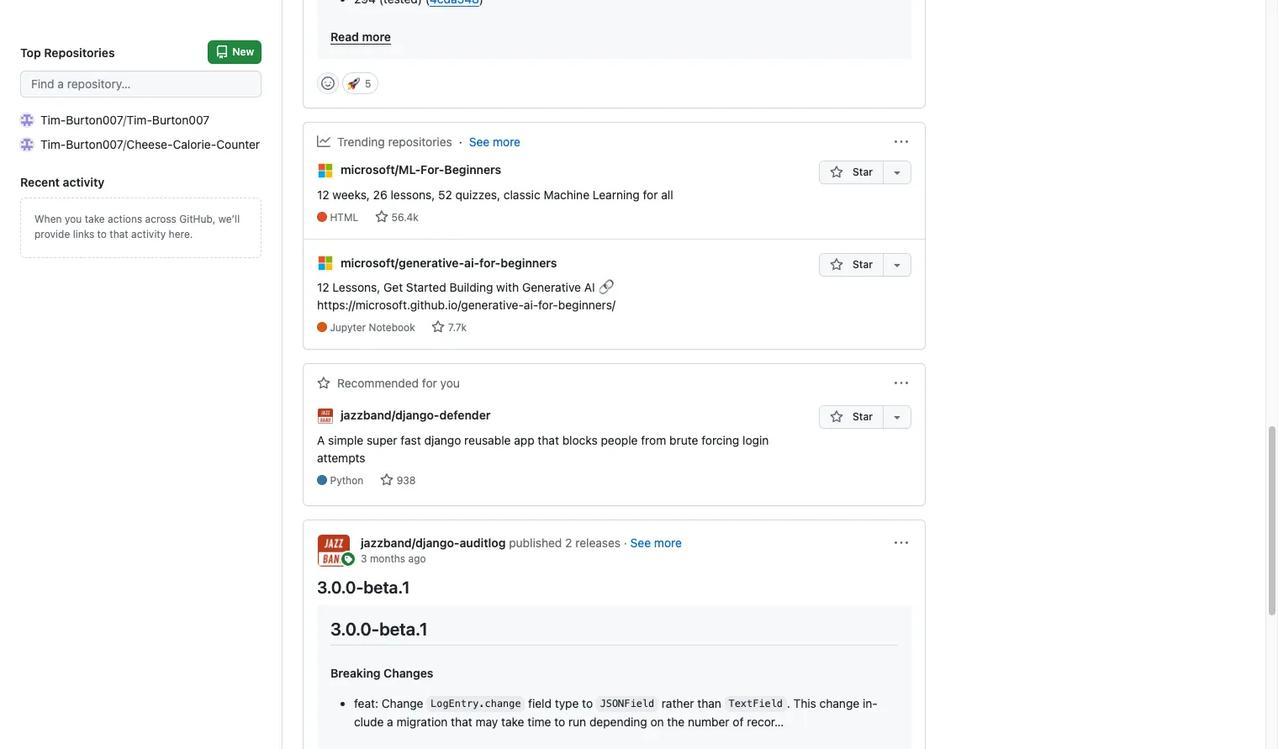 Task type: vqa. For each thing, say whether or not it's contained in the screenshot.
TRENDING REPOSITORIES · SEE MORE
yes



Task type: locate. For each thing, give the bounding box(es) containing it.
repo details element down a simple super fast django reusable app that blocks people from brute forcing login attempts
[[317, 473, 816, 489]]

rather
[[662, 696, 695, 711]]

1 horizontal spatial more
[[493, 134, 521, 149]]

/ up "cheese-"
[[123, 113, 127, 127]]

2 vertical spatial to
[[555, 715, 566, 729]]

burton007 down find a repository… text field
[[66, 113, 123, 127]]

2
[[566, 536, 572, 550]]

3.0.0-beta.1 inside card preview element
[[331, 619, 428, 639]]

take right may
[[501, 715, 525, 729]]

star
[[850, 166, 873, 178], [850, 258, 873, 271], [850, 411, 873, 423]]

to right type
[[582, 696, 593, 711]]

2 vertical spatial repo details element
[[317, 473, 816, 489]]

see right releases
[[631, 536, 651, 550]]

1 vertical spatial more
[[493, 134, 521, 149]]

1 vertical spatial feed item heading menu image
[[895, 536, 909, 550]]

0 vertical spatial /
[[123, 113, 127, 127]]

🔗
[[599, 280, 614, 295]]

jazzband/django-defender link
[[341, 406, 491, 424]]

@microsoft profile image
[[317, 162, 334, 179]]

repo details element for classic
[[317, 210, 674, 226]]

1 repo details element from the top
[[317, 210, 674, 226]]

1 vertical spatial take
[[501, 715, 525, 729]]

get
[[384, 280, 403, 295]]

ai- down generative
[[524, 298, 538, 312]]

for- inside 12 lessons, get started building with generative ai 🔗 https://microsoft.github.io/generative-ai-for-beginners/
[[538, 298, 558, 312]]

see more link right releases
[[631, 536, 682, 550]]

2 vertical spatial star button
[[819, 406, 883, 429]]

when you take actions across github, we'll provide links to that activity here.
[[34, 213, 240, 241]]

more right releases
[[654, 536, 682, 550]]

2 star from the top
[[850, 258, 873, 271]]

that for django
[[538, 433, 559, 447]]

1 vertical spatial 12
[[317, 280, 330, 295]]

0 vertical spatial star
[[850, 166, 873, 178]]

microsoft/ml-for-beginners
[[341, 163, 502, 177]]

0 horizontal spatial more
[[362, 29, 391, 44]]

add this repository to a list image for 12 lessons, get started building with generative ai 🔗 https://microsoft.github.io/generative-ai-for-beginners/
[[891, 258, 904, 272]]

1 horizontal spatial that
[[451, 715, 473, 729]]

ai
[[585, 280, 595, 295]]

cheese calorie counter image
[[20, 138, 34, 151]]

0 vertical spatial activity
[[63, 175, 105, 189]]

3 star from the top
[[850, 411, 873, 423]]

that for clude
[[451, 715, 473, 729]]

that inside when you take actions across github, we'll provide links to that activity here.
[[110, 228, 129, 241]]

1 horizontal spatial ·
[[624, 536, 628, 550]]

1 horizontal spatial you
[[441, 376, 460, 391]]

3.0.0-
[[317, 578, 364, 597], [331, 619, 380, 639]]

0 horizontal spatial ·
[[459, 134, 463, 149]]

0 vertical spatial feed item heading menu image
[[895, 135, 909, 149]]

0 vertical spatial add this repository to a list image
[[891, 258, 904, 272]]

938
[[397, 474, 416, 487]]

lessons,
[[391, 188, 435, 202]]

recent
[[20, 175, 60, 189]]

2 card preview element from the top
[[317, 605, 912, 750]]

beta.1
[[364, 578, 410, 597], [380, 619, 428, 639]]

jazzband/django-
[[341, 408, 440, 422], [361, 536, 460, 550]]

type
[[555, 696, 579, 711]]

for- up with
[[480, 256, 501, 270]]

3 repo details element from the top
[[317, 473, 816, 489]]

0 vertical spatial jazzband/django-
[[341, 408, 440, 422]]

56.4k link
[[375, 210, 419, 224]]

read
[[331, 29, 359, 44]]

0 vertical spatial ai-
[[464, 256, 480, 270]]

field
[[528, 696, 552, 711]]

0 horizontal spatial you
[[65, 213, 82, 225]]

1 12 from the top
[[317, 188, 330, 202]]

1 star button from the top
[[819, 160, 883, 184]]

that inside a simple super fast django reusable app that blocks people from brute forcing login attempts
[[538, 433, 559, 447]]

3.0.0-beta.1 down the 3.0.0-beta.1 link
[[331, 619, 428, 639]]

burton007 up calorie-
[[152, 113, 210, 127]]

migration
[[397, 715, 448, 729]]

0 vertical spatial for-
[[480, 256, 501, 270]]

/
[[123, 113, 127, 127], [123, 137, 126, 151]]

burton007 down tim-burton007 / tim-burton007
[[66, 137, 123, 151]]

star image
[[830, 166, 844, 179], [830, 258, 844, 272], [432, 321, 445, 334], [830, 411, 844, 424], [380, 473, 393, 487]]

more up beginners
[[493, 134, 521, 149]]

top
[[20, 45, 41, 59]]

1 horizontal spatial to
[[555, 715, 566, 729]]

12 weeks, 26 lessons, 52 quizzes, classic machine learning for all
[[317, 188, 674, 202]]

jazzband/django- up ago
[[361, 536, 460, 550]]

to right links
[[97, 228, 107, 241]]

beta.1 up changes
[[380, 619, 428, 639]]

simple
[[328, 433, 364, 447]]

0 horizontal spatial for-
[[480, 256, 501, 270]]

take inside when you take actions across github, we'll provide links to that activity here.
[[85, 213, 105, 225]]

@jazzband profile image
[[317, 534, 351, 568]]

feat:
[[354, 696, 379, 711]]

1 horizontal spatial take
[[501, 715, 525, 729]]

3.0.0- down the 3.0.0-beta.1 link
[[331, 619, 380, 639]]

0 horizontal spatial that
[[110, 228, 129, 241]]

1 add this repository to a list image from the top
[[891, 258, 904, 272]]

building
[[450, 280, 493, 295]]

1 star from the top
[[850, 166, 873, 178]]

that down logentry.change
[[451, 715, 473, 729]]

tim-
[[40, 113, 66, 127], [127, 113, 152, 127], [40, 137, 66, 151]]

1 vertical spatial 3.0.0-
[[331, 619, 380, 639]]

feed tag image
[[342, 552, 355, 566]]

all
[[661, 188, 674, 202]]

jazzband/django-auditlog published 2 releases          · see more
[[361, 536, 682, 550]]

jazzband/django-auditlog link
[[361, 536, 506, 550]]

2 feed item heading menu image from the top
[[895, 536, 909, 550]]

card preview element
[[317, 0, 912, 59], [317, 605, 912, 750]]

1 vertical spatial for
[[422, 376, 437, 391]]

· right releases
[[624, 536, 628, 550]]

repo details element
[[317, 210, 674, 226], [317, 321, 819, 336], [317, 473, 816, 489]]

0 vertical spatial to
[[97, 228, 107, 241]]

ago
[[408, 552, 426, 565]]

html
[[330, 211, 359, 224]]

that down actions
[[110, 228, 129, 241]]

/ for cheese-
[[123, 137, 126, 151]]

12 down @microsoft profile image
[[317, 188, 330, 202]]

you up links
[[65, 213, 82, 225]]

to left run at the bottom of page
[[555, 715, 566, 729]]

quizzes,
[[456, 188, 501, 202]]

/ down tim-burton007 / tim-burton007
[[123, 137, 126, 151]]

1 card preview element from the top
[[317, 0, 912, 59]]

2 12 from the top
[[317, 280, 330, 295]]

burton007
[[66, 113, 123, 127], [152, 113, 210, 127], [66, 137, 123, 151]]

0 vertical spatial for
[[643, 188, 658, 202]]

Find a repository… text field
[[20, 71, 262, 98]]

from
[[641, 433, 667, 447]]

1 horizontal spatial ai-
[[524, 298, 538, 312]]

12 down @microsoft profile icon on the top of the page
[[317, 280, 330, 295]]

see more link up beginners
[[469, 133, 521, 150]]

1 horizontal spatial for-
[[538, 298, 558, 312]]

for-
[[480, 256, 501, 270], [538, 298, 558, 312]]

2 vertical spatial that
[[451, 715, 473, 729]]

1 vertical spatial to
[[582, 696, 593, 711]]

repo details element for generative
[[317, 321, 819, 336]]

you up defender
[[441, 376, 460, 391]]

star for 12 weeks, 26 lessons, 52 quizzes, classic machine learning for all
[[850, 166, 873, 178]]

0 vertical spatial see more link
[[469, 133, 521, 150]]

classic
[[504, 188, 541, 202]]

0 vertical spatial take
[[85, 213, 105, 225]]

star image for 12 weeks, 26 lessons, 52 quizzes, classic machine learning for all
[[830, 166, 844, 179]]

beta.1 down months
[[364, 578, 410, 597]]

7.7k link
[[432, 321, 467, 334]]

0 vertical spatial more
[[362, 29, 391, 44]]

repo details element containing python
[[317, 473, 816, 489]]

3.0.0-beta.1 down 3
[[317, 578, 410, 597]]

0 vertical spatial 12
[[317, 188, 330, 202]]

more
[[362, 29, 391, 44], [493, 134, 521, 149], [654, 536, 682, 550]]

add this repository to a list image
[[891, 258, 904, 272], [891, 411, 904, 424]]

12
[[317, 188, 330, 202], [317, 280, 330, 295]]

super
[[367, 433, 398, 447]]

activity inside when you take actions across github, we'll provide links to that activity here.
[[131, 228, 166, 241]]

feat: change logentry.change field type to jsonfield rather than textfield
[[354, 696, 783, 711]]

take
[[85, 213, 105, 225], [501, 715, 525, 729]]

0 vertical spatial that
[[110, 228, 129, 241]]

0 vertical spatial card preview element
[[317, 0, 912, 59]]

12 lessons, get started building with generative ai 🔗 https://microsoft.github.io/generative-ai-for-beginners/
[[317, 280, 616, 312]]

a simple super fast django reusable app that blocks people from brute forcing login attempts
[[317, 433, 769, 465]]

1 vertical spatial add this repository to a list image
[[891, 411, 904, 424]]

3.0.0- down feed tag image
[[317, 578, 364, 597]]

for-
[[421, 163, 445, 177]]

star for 12 lessons, get started building with generative ai 🔗 https://microsoft.github.io/generative-ai-for-beginners/
[[850, 258, 873, 271]]

tim- right cheese calorie counter 'image'
[[40, 137, 66, 151]]

jazzband/django- for defender
[[341, 408, 440, 422]]

microsoft/generative-ai-for-beginners
[[341, 256, 557, 270]]

1 vertical spatial /
[[123, 137, 126, 151]]

0 horizontal spatial see
[[469, 134, 490, 149]]

see more link
[[469, 133, 521, 150], [631, 536, 682, 550]]

on
[[651, 715, 664, 729]]

that right app
[[538, 433, 559, 447]]

we'll
[[218, 213, 240, 225]]

generative
[[522, 280, 581, 295]]

repo details element containing jupyter notebook
[[317, 321, 819, 336]]

for up jazzband/django-defender link
[[422, 376, 437, 391]]

star image for a simple super fast django reusable app that blocks people from brute forcing login attempts
[[830, 411, 844, 424]]

star image for 12 lessons, get started building with generative ai 🔗 https://microsoft.github.io/generative-ai-for-beginners/
[[830, 258, 844, 272]]

2 horizontal spatial that
[[538, 433, 559, 447]]

jsonfield
[[600, 699, 655, 711]]

0 horizontal spatial to
[[97, 228, 107, 241]]

1 horizontal spatial see more link
[[631, 536, 682, 550]]

for left all
[[643, 188, 658, 202]]

graph image
[[317, 135, 331, 148]]

938 link
[[380, 473, 416, 487]]

0 horizontal spatial for
[[422, 376, 437, 391]]

1 vertical spatial star
[[850, 258, 873, 271]]

to inside . this change in clude a migration that may take time to run depending on the number of recor…
[[555, 715, 566, 729]]

.
[[787, 696, 791, 711]]

python
[[330, 474, 364, 487]]

52
[[438, 188, 453, 202]]

1 vertical spatial see
[[631, 536, 651, 550]]

feed item heading menu image
[[895, 135, 909, 149], [895, 536, 909, 550]]

1 vertical spatial activity
[[131, 228, 166, 241]]

repo details element down beginners/
[[317, 321, 819, 336]]

see up beginners
[[469, 134, 490, 149]]

take up links
[[85, 213, 105, 225]]

3.0.0-beta.1 link
[[317, 578, 410, 597]]

that
[[110, 228, 129, 241], [538, 433, 559, 447], [451, 715, 473, 729]]

2 add this repository to a list image from the top
[[891, 411, 904, 424]]

2 repo details element from the top
[[317, 321, 819, 336]]

0 vertical spatial star button
[[819, 160, 883, 184]]

add this repository to a list image
[[891, 166, 904, 179]]

more right read
[[362, 29, 391, 44]]

1 vertical spatial repo details element
[[317, 321, 819, 336]]

activity down across
[[131, 228, 166, 241]]

0 horizontal spatial take
[[85, 213, 105, 225]]

see
[[469, 134, 490, 149], [631, 536, 651, 550]]

2 horizontal spatial more
[[654, 536, 682, 550]]

may
[[476, 715, 498, 729]]

1 vertical spatial 3.0.0-beta.1
[[331, 619, 428, 639]]

· up beginners
[[459, 134, 463, 149]]

3 months ago
[[361, 552, 426, 565]]

1 vertical spatial beta.1
[[380, 619, 428, 639]]

textfield
[[729, 699, 783, 711]]

/ for tim-
[[123, 113, 127, 127]]

2 / from the top
[[123, 137, 126, 151]]

tim- right the tim burton007 icon
[[40, 113, 66, 127]]

1 vertical spatial ai-
[[524, 298, 538, 312]]

a
[[317, 433, 325, 447]]

0 horizontal spatial see more link
[[469, 133, 521, 150]]

activity
[[63, 175, 105, 189], [131, 228, 166, 241]]

cheese-
[[126, 137, 173, 151]]

that inside . this change in clude a migration that may take time to run depending on the number of recor…
[[451, 715, 473, 729]]

recent activity
[[20, 175, 105, 189]]

number
[[688, 715, 730, 729]]

2 horizontal spatial to
[[582, 696, 593, 711]]

ai- up building on the top left of the page
[[464, 256, 480, 270]]

2 star button from the top
[[819, 253, 883, 277]]

jazzband/django- up super
[[341, 408, 440, 422]]

3 star button from the top
[[819, 406, 883, 429]]

0 vertical spatial repo details element
[[317, 210, 674, 226]]

activity right recent
[[63, 175, 105, 189]]

🚀
[[347, 75, 360, 91]]

2 vertical spatial star
[[850, 411, 873, 423]]

3
[[361, 552, 367, 565]]

1 vertical spatial for-
[[538, 298, 558, 312]]

1 vertical spatial card preview element
[[317, 605, 912, 750]]

when
[[34, 213, 62, 225]]

across
[[145, 213, 177, 225]]

star button for a simple super fast django reusable app that blocks people from brute forcing login attempts
[[819, 406, 883, 429]]

feed item heading menu image
[[895, 377, 909, 391]]

this
[[794, 696, 817, 711]]

star button for 12 weeks, 26 lessons, 52 quizzes, classic machine learning for all
[[819, 160, 883, 184]]

top repositories
[[20, 45, 115, 59]]

for- down generative
[[538, 298, 558, 312]]

56.4k
[[392, 211, 419, 224]]

1 vertical spatial jazzband/django-
[[361, 536, 460, 550]]

12 inside 12 lessons, get started building with generative ai 🔗 https://microsoft.github.io/generative-ai-for-beginners/
[[317, 280, 330, 295]]

1 horizontal spatial activity
[[131, 228, 166, 241]]

1 / from the top
[[123, 113, 127, 127]]

1 vertical spatial star button
[[819, 253, 883, 277]]

started
[[406, 280, 446, 295]]

repo details element containing html
[[317, 210, 674, 226]]

0 vertical spatial you
[[65, 213, 82, 225]]

repo details element down 12 weeks, 26 lessons, 52 quizzes, classic machine learning for all
[[317, 210, 674, 226]]

1 vertical spatial that
[[538, 433, 559, 447]]



Task type: describe. For each thing, give the bounding box(es) containing it.
jazzband/django- for auditlog
[[361, 536, 460, 550]]

star button for 12 lessons, get started building with generative ai 🔗 https://microsoft.github.io/generative-ai-for-beginners/
[[819, 253, 883, 277]]

take inside . this change in clude a migration that may take time to run depending on the number of recor…
[[501, 715, 525, 729]]

12 for 12 weeks, 26 lessons, 52 quizzes, classic machine learning for all
[[317, 188, 330, 202]]

people
[[601, 433, 638, 447]]

microsoft/ml-
[[341, 163, 421, 177]]

7.7k
[[448, 322, 467, 334]]

read more
[[331, 29, 391, 44]]

lessons,
[[333, 280, 381, 295]]

0 vertical spatial see
[[469, 134, 490, 149]]

more inside card preview element
[[362, 29, 391, 44]]

tim- for cheese-calorie-counter
[[40, 137, 66, 151]]

https://microsoft.github.io/generative-
[[317, 298, 524, 312]]

the
[[668, 715, 685, 729]]

recommended
[[337, 376, 419, 391]]

burton007 for cheese-
[[66, 137, 123, 151]]

actions
[[108, 213, 142, 225]]

ai- inside 12 lessons, get started building with generative ai 🔗 https://microsoft.github.io/generative-ai-for-beginners/
[[524, 298, 538, 312]]

0 horizontal spatial ai-
[[464, 256, 480, 270]]

new
[[233, 45, 254, 58]]

changes
[[384, 667, 434, 681]]

tim- up "cheese-"
[[127, 113, 152, 127]]

logentry.change
[[431, 699, 521, 711]]

1 vertical spatial see more link
[[631, 536, 682, 550]]

app
[[514, 433, 535, 447]]

microsoft/generative-
[[341, 256, 465, 270]]

tim burton007 image
[[20, 113, 34, 127]]

0 vertical spatial 3.0.0-
[[317, 578, 364, 597]]

1 feed item heading menu image from the top
[[895, 135, 909, 149]]

star for a simple super fast django reusable app that blocks people from brute forcing login attempts
[[850, 411, 873, 423]]

login
[[743, 433, 769, 447]]

Top Repositories search field
[[20, 71, 262, 98]]

star image
[[375, 210, 388, 224]]

repo rec icon image
[[317, 377, 331, 390]]

to inside when you take actions across github, we'll provide links to that activity here.
[[97, 228, 107, 241]]

clude
[[354, 696, 878, 729]]

5
[[365, 77, 371, 90]]

change
[[382, 696, 424, 711]]

repo details element for app
[[317, 473, 816, 489]]

breaking changes
[[331, 667, 434, 681]]

links
[[73, 228, 94, 241]]

12 for 12 lessons, get started building with generative ai 🔗 https://microsoft.github.io/generative-ai-for-beginners/
[[317, 280, 330, 295]]

provide
[[34, 228, 70, 241]]

0 vertical spatial 3.0.0-beta.1
[[317, 578, 410, 597]]

attempts
[[317, 451, 366, 465]]

brute
[[670, 433, 699, 447]]

you inside when you take actions across github, we'll provide links to that activity here.
[[65, 213, 82, 225]]

new link
[[208, 40, 262, 64]]

a
[[387, 715, 394, 729]]

trending
[[337, 134, 385, 149]]

repositories
[[388, 134, 452, 149]]

@microsoft profile image
[[317, 255, 334, 272]]

tim- for tim-burton007
[[40, 113, 66, 127]]

microsoft/ml-for-beginners link
[[341, 161, 502, 179]]

forcing
[[702, 433, 740, 447]]

here.
[[169, 228, 193, 241]]

jazzband/django-defender
[[341, 408, 491, 422]]

time
[[528, 715, 551, 729]]

0 vertical spatial ·
[[459, 134, 463, 149]]

defender
[[440, 408, 491, 422]]

1 vertical spatial ·
[[624, 536, 628, 550]]

jupyter
[[330, 322, 366, 334]]

add this repository to a list image for a simple super fast django reusable app that blocks people from brute forcing login attempts
[[891, 411, 904, 424]]

recor…
[[747, 715, 784, 729]]

than
[[698, 696, 722, 711]]

github,
[[179, 213, 216, 225]]

breaking
[[331, 667, 381, 681]]

machine
[[544, 188, 590, 202]]

beginners
[[445, 163, 502, 177]]

months
[[370, 552, 406, 565]]

fast
[[401, 433, 421, 447]]

tim-burton007 / cheese-calorie-counter
[[40, 137, 260, 151]]

burton007 for tim-
[[66, 113, 123, 127]]

auditlog
[[460, 536, 506, 550]]

card preview element containing 3.0.0-beta.1
[[317, 605, 912, 750]]

counter
[[216, 137, 260, 151]]

add or remove reactions element
[[317, 72, 339, 94]]

weeks,
[[333, 188, 370, 202]]

0 vertical spatial beta.1
[[364, 578, 410, 597]]

django
[[424, 433, 461, 447]]

1 horizontal spatial see
[[631, 536, 651, 550]]

in
[[863, 696, 878, 711]]

notebook
[[369, 322, 415, 334]]

run
[[569, 715, 587, 729]]

jupyter notebook
[[330, 322, 415, 334]]

tim-burton007 / tim-burton007
[[40, 113, 210, 127]]

reusable
[[465, 433, 511, 447]]

@jazzband profile image
[[317, 408, 334, 425]]

1 horizontal spatial for
[[643, 188, 658, 202]]

0 horizontal spatial activity
[[63, 175, 105, 189]]

repositories
[[44, 45, 115, 59]]

beginners/
[[558, 298, 616, 312]]

2 vertical spatial more
[[654, 536, 682, 550]]

beginners
[[501, 256, 557, 270]]

change
[[820, 696, 860, 711]]

releases
[[576, 536, 621, 550]]

learning
[[593, 188, 640, 202]]

1 vertical spatial you
[[441, 376, 460, 391]]

of
[[733, 715, 744, 729]]

add or remove reactions image
[[321, 76, 335, 90]]

microsoft/generative-ai-for-beginners link
[[341, 254, 557, 271]]

card preview element containing read more
[[317, 0, 912, 59]]



